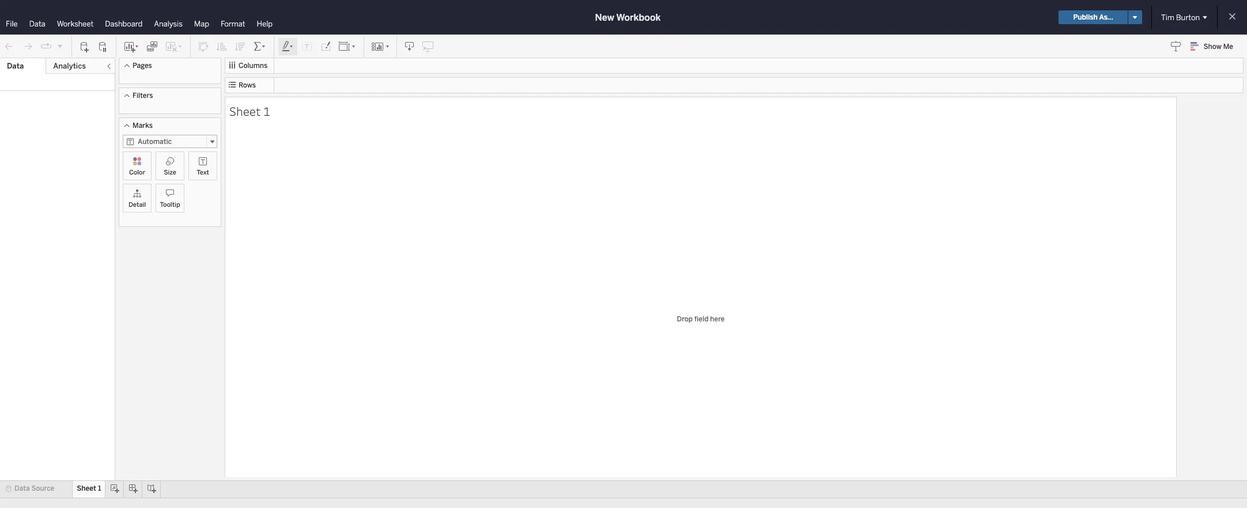 Task type: describe. For each thing, give the bounding box(es) containing it.
clear sheet image
[[165, 41, 183, 52]]

download image
[[404, 41, 416, 52]]

source
[[31, 485, 54, 493]]

new worksheet image
[[123, 41, 139, 52]]

show me
[[1204, 43, 1233, 51]]

text
[[197, 169, 209, 176]]

analysis
[[154, 20, 183, 28]]

drop field here
[[677, 315, 725, 323]]

swap rows and columns image
[[198, 41, 209, 52]]

as...
[[1099, 13, 1113, 21]]

publish as...
[[1073, 13, 1113, 21]]

file
[[6, 20, 18, 28]]

0 vertical spatial data
[[29, 20, 45, 28]]

dashboard
[[105, 20, 143, 28]]

sort ascending image
[[216, 41, 228, 52]]

duplicate image
[[146, 41, 158, 52]]

highlight image
[[281, 41, 295, 52]]

replay animation image
[[56, 42, 63, 49]]

fit image
[[338, 41, 357, 52]]

sort descending image
[[235, 41, 246, 52]]

marks
[[133, 122, 153, 130]]

0 vertical spatial 1
[[263, 103, 270, 119]]

0 horizontal spatial sheet
[[77, 485, 96, 493]]

size
[[164, 169, 176, 176]]

columns
[[239, 62, 268, 70]]

2 vertical spatial data
[[14, 485, 30, 493]]

worksheet
[[57, 20, 94, 28]]

help
[[257, 20, 273, 28]]

publish as... button
[[1059, 10, 1128, 24]]

color
[[129, 169, 145, 176]]

filters
[[133, 92, 153, 100]]

format
[[221, 20, 245, 28]]

replay animation image
[[40, 41, 52, 52]]

show me button
[[1185, 37, 1244, 55]]

1 vertical spatial 1
[[98, 485, 101, 493]]

analytics
[[53, 62, 86, 70]]



Task type: vqa. For each thing, say whether or not it's contained in the screenshot.
Show Me
yes



Task type: locate. For each thing, give the bounding box(es) containing it.
show
[[1204, 43, 1222, 51]]

undo image
[[3, 41, 15, 52]]

sheet 1 down rows
[[229, 103, 270, 119]]

tim
[[1161, 13, 1174, 22]]

1 down the columns
[[263, 103, 270, 119]]

show/hide cards image
[[371, 41, 390, 52]]

sheet
[[229, 103, 261, 119], [77, 485, 96, 493]]

pages
[[133, 62, 152, 70]]

data up replay animation icon
[[29, 20, 45, 28]]

burton
[[1176, 13, 1200, 22]]

totals image
[[253, 41, 267, 52]]

detail
[[128, 201, 146, 209]]

format workbook image
[[320, 41, 331, 52]]

1 vertical spatial sheet
[[77, 485, 96, 493]]

data
[[29, 20, 45, 28], [7, 62, 24, 70], [14, 485, 30, 493]]

1 horizontal spatial sheet
[[229, 103, 261, 119]]

sheet 1 right source
[[77, 485, 101, 493]]

pause auto updates image
[[97, 41, 109, 52]]

data down undo icon
[[7, 62, 24, 70]]

map
[[194, 20, 209, 28]]

1 vertical spatial data
[[7, 62, 24, 70]]

workbook
[[616, 12, 661, 23]]

0 vertical spatial sheet
[[229, 103, 261, 119]]

sheet right source
[[77, 485, 96, 493]]

rows
[[239, 81, 256, 89]]

tooltip
[[160, 201, 180, 209]]

show labels image
[[301, 41, 313, 52]]

0 horizontal spatial 1
[[98, 485, 101, 493]]

drop
[[677, 315, 693, 323]]

1 right source
[[98, 485, 101, 493]]

here
[[710, 315, 725, 323]]

0 vertical spatial sheet 1
[[229, 103, 270, 119]]

new workbook
[[595, 12, 661, 23]]

0 horizontal spatial sheet 1
[[77, 485, 101, 493]]

sheet down rows
[[229, 103, 261, 119]]

tim burton
[[1161, 13, 1200, 22]]

new
[[595, 12, 614, 23]]

data guide image
[[1170, 40, 1182, 52]]

field
[[694, 315, 709, 323]]

sheet 1
[[229, 103, 270, 119], [77, 485, 101, 493]]

me
[[1223, 43, 1233, 51]]

1
[[263, 103, 270, 119], [98, 485, 101, 493]]

1 horizontal spatial 1
[[263, 103, 270, 119]]

1 vertical spatial sheet 1
[[77, 485, 101, 493]]

new data source image
[[79, 41, 90, 52]]

collapse image
[[105, 63, 112, 70]]

data source
[[14, 485, 54, 493]]

redo image
[[22, 41, 33, 52]]

1 horizontal spatial sheet 1
[[229, 103, 270, 119]]

data left source
[[14, 485, 30, 493]]

to use edit in desktop, save the workbook outside of personal space image
[[422, 41, 434, 52]]

publish
[[1073, 13, 1098, 21]]



